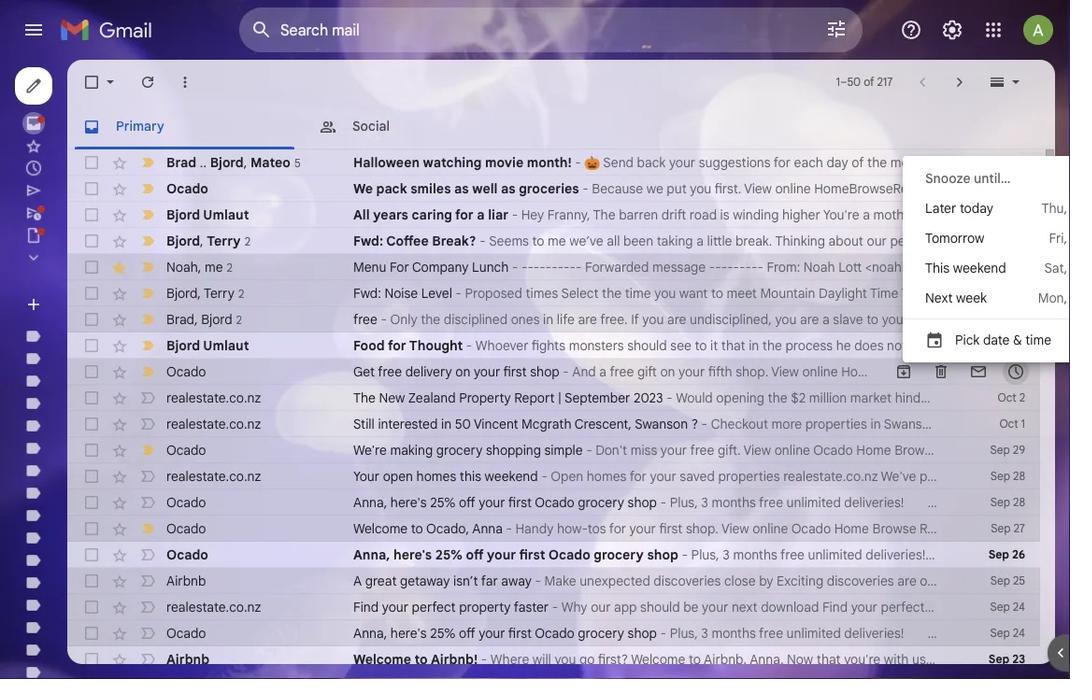 Task type: describe. For each thing, give the bounding box(es) containing it.
halloween watching movie month!
[[353, 154, 572, 171]]

10 row from the top
[[67, 385, 1040, 411]]

we pack smiles as well as groceries -
[[353, 180, 592, 197]]

2 you from the left
[[775, 311, 797, 328]]

thought
[[409, 337, 463, 354]]

grocery for sep 28
[[578, 495, 624, 511]]

9 not important switch from the top
[[138, 651, 157, 669]]

brad for ..
[[166, 154, 197, 170]]

6 row from the top
[[67, 280, 1040, 307]]

next week
[[925, 290, 987, 306]]

5 not important switch from the top
[[138, 546, 157, 565]]

realestate.co.nz for the new zealand property report | september 2023
[[166, 390, 261, 406]]

oct 4
[[997, 260, 1026, 274]]

franny,
[[548, 207, 590, 223]]

settings image
[[941, 19, 964, 41]]

suggestions
[[699, 154, 771, 171]]

shop for sep 28
[[628, 495, 657, 511]]

welcome for welcome to airbnb! -
[[353, 652, 411, 668]]

all years caring for a liar - hey franny, the barren drift road is winding higher you're a moth too close to the fire
[[353, 207, 1024, 223]]

oct 3 for free - only the disciplined ones in life are free. if you are undisciplined, you are a slave to your moods and your passions. e
[[998, 313, 1026, 327]]

your up far at the bottom of the page
[[487, 547, 516, 563]]

this
[[925, 260, 950, 276]]

sep 27
[[991, 522, 1026, 536]]

noah
[[166, 259, 198, 275]]

report
[[514, 390, 555, 406]]

life
[[557, 311, 575, 328]]

later
[[925, 200, 957, 216]]

none checkbox inside main content
[[82, 73, 101, 92]]

lunch
[[472, 259, 509, 275]]

2 as from the left
[[501, 180, 516, 197]]

for
[[390, 259, 409, 275]]

food
[[353, 337, 385, 354]]

28 for anna, here's 25% off your first ocado grocery shop -
[[1013, 496, 1026, 510]]

pack
[[376, 180, 407, 197]]

we're
[[353, 442, 387, 459]]

to left airbnb!
[[415, 652, 428, 668]]

winding
[[733, 207, 779, 223]]

sep for third row from the bottom
[[990, 601, 1010, 615]]

undisciplined,
[[690, 311, 772, 328]]

oct 2
[[998, 391, 1026, 405]]

here's for sep 28
[[391, 495, 427, 511]]

slave
[[833, 311, 863, 328]]

food for thought -
[[353, 337, 476, 354]]

, for menu for company lunch -
[[198, 259, 201, 275]]

still interested in 50 vincent mcgrath crescent, swanson ? -
[[353, 416, 711, 432]]

sep for 20th row from the top of the main content containing primary
[[989, 653, 1010, 667]]

advanced search options image
[[818, 10, 855, 48]]

thu, 
[[1042, 200, 1070, 216]]

2023
[[634, 390, 663, 406]]

your
[[353, 468, 380, 485]]

terry for fwd: noise level -
[[204, 285, 235, 301]]

oct for are
[[998, 313, 1017, 327]]

vincent
[[474, 416, 518, 432]]

realestate.co.nz for still interested in 50 vincent mcgrath crescent, swanson ?
[[166, 416, 261, 432]]

airbnb!
[[431, 652, 478, 668]]

26
[[1012, 548, 1026, 562]]

mcgrath
[[522, 416, 572, 432]]

ones
[[511, 311, 540, 328]]

only
[[390, 311, 417, 328]]

anna, here's 25% off your first ocado grocery shop - for sep 28
[[353, 495, 670, 511]]

back
[[637, 154, 666, 171]]

1 month! from the left
[[527, 154, 572, 171]]

passions.
[[1011, 311, 1067, 328]]

groceries
[[519, 180, 579, 197]]

3 are from the left
[[800, 311, 819, 328]]

8 not important switch from the top
[[138, 624, 157, 643]]

level
[[421, 285, 452, 301]]

break?
[[432, 233, 476, 249]]

oct for ?
[[1000, 417, 1018, 431]]

your down property
[[479, 625, 505, 642]]

off for sep 28
[[459, 495, 476, 511]]

|
[[558, 390, 562, 406]]

pick
[[955, 332, 980, 348]]

Search mail text field
[[280, 21, 773, 39]]

2 horizontal spatial a
[[863, 207, 870, 223]]

fwd: for fwd: coffee break? -
[[353, 233, 383, 249]]

4 not important switch from the top
[[138, 494, 157, 512]]

shopping
[[486, 442, 541, 459]]

snooze until…
[[925, 170, 1011, 187]]

your left moods
[[882, 311, 909, 328]]

shop for sep 26
[[647, 547, 679, 563]]

perfect
[[412, 599, 456, 616]]

sep 24 for anna, here's 25% off your first ocado grocery shop -
[[990, 627, 1026, 641]]

17 row from the top
[[67, 568, 1040, 595]]

later today
[[925, 200, 994, 216]]

noise
[[385, 285, 418, 301]]

25% for sep 28
[[430, 495, 456, 511]]

0 vertical spatial me
[[1034, 154, 1052, 171]]

to left ocado,
[[411, 521, 423, 537]]

grocery for sep 24
[[578, 625, 624, 642]]

september
[[565, 390, 630, 406]]

main content containing primary
[[67, 60, 1070, 680]]

realestate.co.nz for your open homes this weekend
[[166, 468, 261, 485]]

here's for sep 24
[[391, 625, 427, 642]]

, for free - only the disciplined ones in life are free. if you are undisciplined, you are a slave to your moods and your passions. e
[[194, 311, 198, 327]]

a
[[353, 573, 362, 589]]

bjord umlaut for food for thought
[[166, 337, 249, 354]]

your right find
[[382, 599, 409, 616]]

3 for free - only the disciplined ones in life are free. if you are undisciplined, you are a slave to your moods and your passions. e
[[1019, 313, 1026, 327]]

new
[[379, 390, 405, 406]]

important according to google magic. switch for menu for company lunch
[[138, 258, 157, 277]]

too
[[908, 207, 927, 223]]

e
[[1070, 311, 1070, 328]]

liar
[[488, 207, 509, 223]]

snooze menu menu
[[903, 156, 1070, 363]]

umlaut for food
[[203, 337, 249, 354]]

2 row from the top
[[67, 176, 1040, 202]]

1 vertical spatial 1
[[1021, 417, 1026, 431]]

8 row from the top
[[67, 333, 1040, 359]]

terry for fwd: coffee break? -
[[207, 233, 241, 249]]

important mainly because you often read messages with this label. switch for free - only the disciplined ones in life are free. if you are undisciplined, you are a slave to your moods and your passions. e
[[138, 310, 157, 329]]

gmail image
[[60, 11, 162, 49]]

today
[[960, 200, 994, 216]]

15 row from the top
[[67, 516, 1040, 542]]

to right drag
[[1055, 154, 1067, 171]]

1 are from the left
[[578, 311, 597, 328]]

a great getaway isn't far away -
[[353, 573, 545, 589]]

25% for sep 26
[[435, 547, 463, 563]]

14 row from the top
[[67, 490, 1040, 516]]

🎃 image
[[585, 156, 600, 171]]

sep 25
[[991, 574, 1026, 588]]

you're
[[823, 207, 860, 223]]

sep for 5th row from the bottom
[[989, 548, 1010, 562]]

caring
[[412, 207, 452, 223]]

free.
[[600, 311, 628, 328]]

1 horizontal spatial free
[[378, 364, 402, 380]]

we're making grocery shopping simple -
[[353, 442, 596, 459]]

0 horizontal spatial free
[[353, 311, 378, 328]]

&
[[1013, 332, 1022, 348]]

2 for fwd: noise level -
[[238, 287, 244, 301]]

cell for fwd: coffee break? -
[[973, 232, 1040, 251]]

oct 3 for food for thought -
[[996, 339, 1026, 353]]

time
[[1026, 332, 1052, 348]]

16 row from the top
[[67, 542, 1040, 568]]

more image
[[176, 73, 194, 92]]

drag
[[1002, 154, 1030, 171]]

refresh image
[[138, 73, 157, 92]]

we
[[353, 180, 373, 197]]

still
[[353, 416, 375, 432]]

fwd: for fwd: noise level -
[[353, 285, 381, 301]]

disciplined
[[444, 311, 508, 328]]

i'll
[[935, 154, 948, 171]]

2 for free - only the disciplined ones in life are free. if you are undisciplined, you are a slave to your moods and your passions. e
[[236, 313, 242, 327]]

drift
[[662, 207, 686, 223]]

sep for 13th row from the top
[[991, 470, 1011, 484]]

5
[[294, 156, 301, 170]]

simple
[[545, 442, 583, 459]]

1 not important switch from the top
[[138, 389, 157, 408]]

swanson
[[635, 416, 688, 432]]

27
[[1014, 522, 1026, 536]]

thu,
[[1042, 200, 1068, 216]]

great
[[365, 573, 397, 589]]

11 row from the top
[[67, 411, 1040, 438]]

welcome for welcome to ocado, anna -
[[353, 521, 408, 537]]

9 row from the top
[[67, 359, 1040, 385]]

snooze
[[925, 170, 971, 187]]



Task type: vqa. For each thing, say whether or not it's contained in the screenshot.
sound?
no



Task type: locate. For each thing, give the bounding box(es) containing it.
bjord , terry 2
[[166, 233, 251, 249], [166, 285, 244, 301]]

important mainly because you often read messages with this label. switch for fwd: coffee break? -
[[138, 232, 157, 251]]

sep for 6th row from the bottom of the main content containing primary
[[991, 522, 1011, 536]]

me right noah
[[205, 259, 223, 275]]

oct for -
[[998, 391, 1017, 405]]

of left 217
[[864, 75, 875, 89]]

1 vertical spatial 25%
[[435, 547, 463, 563]]

get free delivery on your first shop -
[[353, 364, 572, 380]]

25
[[1013, 574, 1026, 588]]

25% up a great getaway isn't far away -
[[435, 547, 463, 563]]

the new zealand property report | september 2023 -
[[353, 390, 676, 406]]

-
[[572, 154, 585, 171], [992, 154, 999, 171], [583, 180, 589, 197], [512, 207, 518, 223], [480, 233, 486, 249], [512, 259, 518, 275], [456, 285, 462, 301], [381, 311, 387, 328], [466, 337, 472, 354], [563, 364, 569, 380], [667, 390, 673, 406], [702, 416, 708, 432], [586, 442, 592, 459], [541, 468, 547, 485], [661, 495, 667, 511], [506, 521, 512, 537], [682, 547, 688, 563], [535, 573, 541, 589], [552, 599, 558, 616], [661, 625, 667, 642], [481, 652, 487, 668]]

the right day
[[868, 154, 887, 171]]

sep for 12th row
[[991, 444, 1010, 458]]

welcome to ocado, anna -
[[353, 521, 516, 537]]

2 for fwd: coffee break? -
[[245, 234, 251, 248]]

welcome up "great"
[[353, 521, 408, 537]]

important because you marked it as important. switch
[[138, 337, 157, 355]]

social tab
[[304, 105, 539, 150]]

sep up sep 27
[[991, 496, 1011, 510]]

0 vertical spatial anna, here's 25% off your first ocado grocery shop -
[[353, 495, 670, 511]]

1 horizontal spatial 50
[[847, 75, 861, 89]]

sep left 27
[[991, 522, 1011, 536]]

weekend down shopping
[[485, 468, 538, 485]]

1 vertical spatial umlaut
[[203, 337, 249, 354]]

3 important mainly because you often read messages with this label. switch from the top
[[138, 284, 157, 303]]

2 24 from the top
[[1013, 627, 1026, 641]]

12 row from the top
[[67, 438, 1040, 464]]

2 bjord umlaut from the top
[[166, 337, 249, 354]]

month!
[[527, 154, 572, 171], [891, 154, 932, 171]]

1 vertical spatial fwd:
[[353, 285, 381, 301]]

for left each
[[774, 154, 791, 171]]

1 vertical spatial here's
[[394, 547, 432, 563]]

1 bjord , terry 2 from the top
[[166, 233, 251, 249]]

property
[[459, 390, 511, 406]]

1 anna, from the top
[[353, 495, 387, 511]]

oct up oct 1
[[998, 391, 1017, 405]]

2 important according to google magic. switch from the top
[[138, 206, 157, 224]]

2
[[245, 234, 251, 248], [227, 261, 233, 275], [238, 287, 244, 301], [236, 313, 242, 327], [1020, 391, 1026, 405]]

first for sep 24
[[508, 625, 532, 642]]

19 row from the top
[[67, 621, 1040, 647]]

to right close
[[966, 207, 978, 223]]

0 vertical spatial off
[[459, 495, 476, 511]]

bjord umlaut down brad , bjord 2
[[166, 337, 249, 354]]

0 vertical spatial sep 24
[[990, 601, 1026, 615]]

sep 28 down sep 29 on the bottom right of page
[[991, 470, 1026, 484]]

anna, here's 25% off your first ocado grocery shop - for sep 26
[[353, 547, 691, 563]]

1 vertical spatial welcome
[[353, 652, 411, 668]]

this
[[460, 468, 481, 485]]

1 vertical spatial anna, here's 25% off your first ocado grocery shop -
[[353, 547, 691, 563]]

2 not important switch from the top
[[138, 415, 157, 434]]

217
[[877, 75, 893, 89]]

main menu image
[[22, 19, 45, 41]]

sep left 26
[[989, 548, 1010, 562]]

oct 3 up &
[[998, 313, 1026, 327]]

you right undisciplined,
[[775, 311, 797, 328]]

umlaut
[[203, 207, 249, 223], [203, 337, 249, 354]]

company
[[412, 259, 469, 275]]

0 vertical spatial the
[[593, 207, 616, 223]]

row
[[67, 150, 1070, 176], [67, 176, 1040, 202], [67, 202, 1040, 228], [67, 228, 1040, 254], [67, 254, 1040, 280], [67, 280, 1040, 307], [67, 307, 1070, 333], [67, 333, 1040, 359], [67, 359, 1040, 385], [67, 385, 1040, 411], [67, 411, 1040, 438], [67, 438, 1040, 464], [67, 464, 1040, 490], [67, 490, 1040, 516], [67, 516, 1040, 542], [67, 542, 1040, 568], [67, 568, 1040, 595], [67, 595, 1040, 621], [67, 621, 1040, 647], [67, 647, 1040, 673]]

sep 23
[[989, 653, 1026, 667]]

hey
[[521, 207, 544, 223]]

3 row from the top
[[67, 202, 1040, 228]]

sep
[[991, 444, 1010, 458], [991, 470, 1011, 484], [991, 496, 1011, 510], [991, 522, 1011, 536], [989, 548, 1010, 562], [991, 574, 1010, 588], [990, 601, 1010, 615], [990, 627, 1010, 641], [989, 653, 1010, 667]]

2 anna, from the top
[[353, 547, 390, 563]]

0 vertical spatial cell
[[973, 206, 1040, 224]]

oct 3
[[998, 313, 1026, 327], [996, 339, 1026, 353]]

7 row from the top
[[67, 307, 1070, 333]]

3 up &
[[1019, 313, 1026, 327]]

0 vertical spatial 50
[[847, 75, 861, 89]]

terry up noah , me 2
[[207, 233, 241, 249]]

first up "the new zealand property report | september 2023 -"
[[503, 364, 527, 380]]

50 left 217
[[847, 75, 861, 89]]

older image
[[951, 73, 969, 92]]

2 horizontal spatial the
[[981, 207, 1001, 223]]

3 not important switch from the top
[[138, 467, 157, 486]]

mon,
[[1038, 290, 1068, 306]]

0 horizontal spatial 1
[[836, 75, 840, 89]]

0 vertical spatial umlaut
[[203, 207, 249, 223]]

1 horizontal spatial you
[[775, 311, 797, 328]]

are right if
[[667, 311, 687, 328]]

halloween
[[353, 154, 420, 171]]

anna, here's 25% off your first ocado grocery shop - up anna
[[353, 495, 670, 511]]

2 vertical spatial anna, here's 25% off your first ocado grocery shop -
[[353, 625, 670, 642]]

sep 24 for find your perfect property faster -
[[990, 601, 1026, 615]]

main content
[[67, 60, 1070, 680]]

1 horizontal spatial in
[[543, 311, 554, 328]]

anna, down find
[[353, 625, 387, 642]]

sep for 19th row
[[990, 627, 1010, 641]]

important according to google magic. switch for we're making grocery shopping simple
[[138, 441, 157, 460]]

here's down open
[[391, 495, 427, 511]]

navigation
[[0, 60, 224, 680]]

weekend
[[953, 260, 1007, 276], [485, 468, 538, 485]]

bjord , terry 2 for fwd: coffee break? -
[[166, 233, 251, 249]]

2 umlaut from the top
[[203, 337, 249, 354]]

off for sep 24
[[459, 625, 476, 642]]

a left moth
[[863, 207, 870, 223]]

anna, for sep 28
[[353, 495, 387, 511]]

1 vertical spatial for
[[455, 207, 474, 223]]

fwd: down the menu
[[353, 285, 381, 301]]

fwd: noise level -
[[353, 285, 465, 301]]

month! left the i'll
[[891, 154, 932, 171]]

here's
[[391, 495, 427, 511], [394, 547, 432, 563], [391, 625, 427, 642]]

13 row from the top
[[67, 464, 1040, 490]]

0 horizontal spatial as
[[454, 180, 469, 197]]

0 horizontal spatial the
[[421, 311, 441, 328]]

0 vertical spatial here's
[[391, 495, 427, 511]]

anna, here's 25% off your first ocado grocery shop - for sep 24
[[353, 625, 670, 642]]

month! up groceries on the top
[[527, 154, 572, 171]]

bjord , terry 2 for fwd: noise level -
[[166, 285, 244, 301]]

send back your suggestions for each day of the month! i'll start... - drag me to 
[[600, 154, 1070, 171]]

0 vertical spatial 25%
[[430, 495, 456, 511]]

pick date & time
[[955, 332, 1052, 348]]

anna, here's 25% off your first ocado grocery shop - up the away
[[353, 547, 691, 563]]

1 50 of 217
[[836, 75, 893, 89]]

important according to google magic. switch for all years caring for a liar
[[138, 206, 157, 224]]

1 vertical spatial in
[[441, 416, 452, 432]]

3 left the time
[[1019, 339, 1026, 353]]

6 not important switch from the top
[[138, 572, 157, 591]]

1 as from the left
[[454, 180, 469, 197]]

a left slave
[[823, 311, 830, 328]]

the down the get
[[353, 390, 376, 406]]

2 realestate.co.nz from the top
[[166, 416, 261, 432]]

7 not important switch from the top
[[138, 598, 157, 617]]

airbnb for welcome to airbnb!
[[166, 652, 209, 668]]

1 24 from the top
[[1013, 601, 1026, 615]]

3 important according to google magic. switch from the top
[[138, 258, 157, 277]]

0 horizontal spatial you
[[643, 311, 664, 328]]

primary tab
[[67, 105, 302, 150]]

first for sep 28
[[508, 495, 532, 511]]

2 welcome from the top
[[353, 652, 411, 668]]

23
[[1013, 653, 1026, 667]]

brad
[[166, 154, 197, 170], [166, 311, 194, 327]]

first down shopping
[[508, 495, 532, 511]]

and
[[956, 311, 978, 328]]

0 vertical spatial welcome
[[353, 521, 408, 537]]

umlaut down brad , bjord 2
[[203, 337, 249, 354]]

sep 28 up sep 27
[[991, 496, 1026, 510]]

2 important mainly because you often read messages with this label. switch from the top
[[138, 232, 157, 251]]

2 vertical spatial 25%
[[430, 625, 456, 642]]

0 vertical spatial free
[[353, 311, 378, 328]]

for
[[774, 154, 791, 171], [455, 207, 474, 223], [388, 337, 406, 354]]

find
[[353, 599, 379, 616]]

airbnb for a great getaway isn't far away
[[166, 573, 206, 589]]

1 horizontal spatial as
[[501, 180, 516, 197]]

if
[[631, 311, 639, 328]]

0 vertical spatial terry
[[207, 233, 241, 249]]

bjord , terry 2 up brad , bjord 2
[[166, 285, 244, 301]]

0 vertical spatial bjord , terry 2
[[166, 233, 251, 249]]

24 for anna, here's 25% off your first ocado grocery shop -
[[1013, 627, 1026, 641]]

1 bjord umlaut from the top
[[166, 207, 249, 223]]

me
[[1034, 154, 1052, 171], [205, 259, 223, 275]]

cell down 7:38 am on the top of page
[[973, 206, 1040, 224]]

0 horizontal spatial for
[[388, 337, 406, 354]]

cell up oct 4
[[973, 232, 1040, 251]]

sat,
[[1045, 260, 1068, 276]]

20 row from the top
[[67, 647, 1040, 673]]

28 up 27
[[1013, 496, 1026, 510]]

2 vertical spatial the
[[421, 311, 441, 328]]

anna, for sep 24
[[353, 625, 387, 642]]

brad down noah
[[166, 311, 194, 327]]

sep down sep 29 on the bottom right of page
[[991, 470, 1011, 484]]

1 fwd: from the top
[[353, 233, 383, 249]]

here's up the getaway
[[394, 547, 432, 563]]

interested
[[378, 416, 438, 432]]

1 umlaut from the top
[[203, 207, 249, 223]]

1 vertical spatial 24
[[1013, 627, 1026, 641]]

you
[[643, 311, 664, 328], [775, 311, 797, 328]]

2 inside brad , bjord 2
[[236, 313, 242, 327]]

1 you from the left
[[643, 311, 664, 328]]

toolbar inside row
[[885, 363, 1035, 381]]

here's for sep 26
[[394, 547, 432, 563]]

sep left the '23'
[[989, 653, 1010, 667]]

2 bjord , terry 2 from the top
[[166, 285, 244, 301]]

1 3 from the top
[[1019, 313, 1026, 327]]

off down this
[[459, 495, 476, 511]]

in down zealand
[[441, 416, 452, 432]]

cell for fwd: noise level -
[[973, 284, 1040, 303]]

tab list
[[67, 105, 1055, 150]]

a left liar
[[477, 207, 485, 223]]

is
[[720, 207, 730, 223]]

1 vertical spatial anna,
[[353, 547, 390, 563]]

your right the on
[[474, 364, 500, 380]]

0 vertical spatial in
[[543, 311, 554, 328]]

menu for company lunch -
[[353, 259, 522, 275]]

3 realestate.co.nz from the top
[[166, 468, 261, 485]]

menu
[[353, 259, 386, 275]]

sep down sep 25
[[990, 601, 1010, 615]]

0 horizontal spatial are
[[578, 311, 597, 328]]

weekend up week
[[953, 260, 1007, 276]]

the
[[868, 154, 887, 171], [981, 207, 1001, 223], [421, 311, 441, 328]]

free - only the disciplined ones in life are free. if you are undisciplined, you are a slave to your moods and your passions. e
[[353, 311, 1070, 328]]

higher
[[782, 207, 821, 223]]

cell down oct 4
[[973, 284, 1040, 303]]

28 for your open homes this weekend -
[[1013, 470, 1026, 484]]

1 horizontal spatial month!
[[891, 154, 932, 171]]

delivery
[[405, 364, 452, 380]]

0 vertical spatial weekend
[[953, 260, 1007, 276]]

close
[[931, 207, 962, 223]]

1 vertical spatial weekend
[[485, 468, 538, 485]]

1 vertical spatial the
[[981, 207, 1001, 223]]

your
[[669, 154, 696, 171], [882, 311, 909, 328], [982, 311, 1008, 328], [474, 364, 500, 380], [479, 495, 505, 511], [487, 547, 516, 563], [382, 599, 409, 616], [479, 625, 505, 642]]

on
[[456, 364, 471, 380]]

4 realestate.co.nz from the top
[[166, 599, 261, 616]]

1 airbnb from the top
[[166, 573, 206, 589]]

1 28 from the top
[[1013, 470, 1026, 484]]

1 vertical spatial sep 28
[[991, 496, 1026, 510]]

0 vertical spatial anna,
[[353, 495, 387, 511]]

2 vertical spatial here's
[[391, 625, 427, 642]]

oct
[[997, 260, 1016, 274], [998, 313, 1017, 327], [996, 339, 1016, 353], [998, 391, 1017, 405], [1000, 417, 1018, 431]]

1 vertical spatial of
[[852, 154, 864, 171]]

2 for menu for company lunch -
[[227, 261, 233, 275]]

2 vertical spatial off
[[459, 625, 476, 642]]

anna, for sep 26
[[353, 547, 390, 563]]

2 3 from the top
[[1019, 339, 1026, 353]]

tab list containing primary
[[67, 105, 1055, 150]]

None checkbox
[[82, 73, 101, 92]]

the up thought
[[421, 311, 441, 328]]

search mail image
[[245, 13, 279, 47]]

brad left the ..
[[166, 154, 197, 170]]

fwd: coffee break? -
[[353, 233, 489, 249]]

0 vertical spatial bjord umlaut
[[166, 207, 249, 223]]

sat, 
[[1045, 260, 1070, 276]]

important according to google magic. switch for we pack smiles as well as groceries
[[138, 179, 157, 198]]

as left well
[[454, 180, 469, 197]]

24 for find your perfect property faster -
[[1013, 601, 1026, 615]]

1 anna, here's 25% off your first ocado grocery shop - from the top
[[353, 495, 670, 511]]

the left barren
[[593, 207, 616, 223]]

3 anna, here's 25% off your first ocado grocery shop - from the top
[[353, 625, 670, 642]]

0 vertical spatial for
[[774, 154, 791, 171]]

making
[[390, 442, 433, 459]]

to right slave
[[867, 311, 879, 328]]

1 left 217
[[836, 75, 840, 89]]

5 important according to google magic. switch from the top
[[138, 441, 157, 460]]

important according to google magic. switch for get free delivery on your first shop
[[138, 363, 157, 381]]

sep 28 for your open homes this weekend -
[[991, 470, 1026, 484]]

coffee
[[386, 233, 429, 249]]

0 horizontal spatial weekend
[[485, 468, 538, 485]]

1 vertical spatial sep 24
[[990, 627, 1026, 641]]

3 for food for thought -
[[1019, 339, 1026, 353]]

2 sep 24 from the top
[[990, 627, 1026, 641]]

in left life
[[543, 311, 554, 328]]

2 inside noah , me 2
[[227, 261, 233, 275]]

1 cell from the top
[[973, 206, 1040, 224]]

sep for 17th row
[[991, 574, 1010, 588]]

0 horizontal spatial me
[[205, 259, 223, 275]]

4
[[1019, 260, 1026, 274]]

1 vertical spatial the
[[353, 390, 376, 406]]

are right life
[[578, 311, 597, 328]]

terry up brad , bjord 2
[[204, 285, 235, 301]]

of right day
[[852, 154, 864, 171]]

free up food
[[353, 311, 378, 328]]

3 cell from the top
[[973, 284, 1040, 303]]

2 brad from the top
[[166, 311, 194, 327]]

4 important mainly because you often read messages with this label. switch from the top
[[138, 310, 157, 329]]

oct 1
[[1000, 417, 1026, 431]]

1 welcome from the top
[[353, 521, 408, 537]]

1 vertical spatial bjord umlaut
[[166, 337, 249, 354]]

2 horizontal spatial for
[[774, 154, 791, 171]]

1 horizontal spatial 1
[[1021, 417, 1026, 431]]

, for fwd: coffee break? -
[[200, 233, 204, 249]]

18 row from the top
[[67, 595, 1040, 621]]

2 fwd: from the top
[[353, 285, 381, 301]]

3 anna, from the top
[[353, 625, 387, 642]]

1 vertical spatial 28
[[1013, 496, 1026, 510]]

important according to google magic. switch
[[138, 179, 157, 198], [138, 206, 157, 224], [138, 258, 157, 277], [138, 363, 157, 381], [138, 441, 157, 460], [138, 520, 157, 538]]

6 important according to google magic. switch from the top
[[138, 520, 157, 538]]

1 horizontal spatial a
[[823, 311, 830, 328]]

oct left 4
[[997, 260, 1016, 274]]

0 vertical spatial brad
[[166, 154, 197, 170]]

25% for sep 24
[[430, 625, 456, 642]]

2 are from the left
[[667, 311, 687, 328]]

0 vertical spatial 28
[[1013, 470, 1026, 484]]

first for sep 26
[[519, 547, 546, 563]]

fire
[[1004, 207, 1024, 223]]

start...
[[951, 154, 989, 171]]

off up isn't
[[466, 547, 484, 563]]

bjord umlaut for all years caring for a liar
[[166, 207, 249, 223]]

off for sep 26
[[466, 547, 484, 563]]

1 vertical spatial off
[[466, 547, 484, 563]]

bjord , terry 2 up noah , me 2
[[166, 233, 251, 249]]

2 cell from the top
[[973, 232, 1040, 251]]

off down find your perfect property faster - at bottom
[[459, 625, 476, 642]]

shop for sep 24
[[628, 625, 657, 642]]

50
[[847, 75, 861, 89], [455, 416, 471, 432]]

1 horizontal spatial the
[[593, 207, 616, 223]]

0 horizontal spatial in
[[441, 416, 452, 432]]

umlaut down brad .. bjord , mateo 5
[[203, 207, 249, 223]]

0 vertical spatial of
[[864, 75, 875, 89]]

here's up welcome to airbnb! -
[[391, 625, 427, 642]]

oct up sep 29 on the bottom right of page
[[1000, 417, 1018, 431]]

0 vertical spatial sep 28
[[991, 470, 1026, 484]]

oct 3 left the time
[[996, 339, 1026, 353]]

1 realestate.co.nz from the top
[[166, 390, 261, 406]]

1 vertical spatial airbnb
[[166, 652, 209, 668]]

1 sep 28 from the top
[[991, 470, 1026, 484]]

crescent,
[[575, 416, 632, 432]]

1 row from the top
[[67, 150, 1070, 176]]

until…
[[974, 170, 1011, 187]]

25% down perfect in the bottom of the page
[[430, 625, 456, 642]]

well
[[472, 180, 498, 197]]

bjord umlaut
[[166, 207, 249, 223], [166, 337, 249, 354]]

first up the away
[[519, 547, 546, 563]]

0 vertical spatial 3
[[1019, 313, 1026, 327]]

sep up sep 23
[[990, 627, 1010, 641]]

1 vertical spatial oct 3
[[996, 339, 1026, 353]]

1 horizontal spatial for
[[455, 207, 474, 223]]

important mainly because you often read messages with this label. switch
[[138, 153, 157, 172], [138, 232, 157, 251], [138, 284, 157, 303], [138, 310, 157, 329]]

1 horizontal spatial the
[[868, 154, 887, 171]]

brad for ,
[[166, 311, 194, 327]]

0 horizontal spatial a
[[477, 207, 485, 223]]

oct left the time
[[996, 339, 1016, 353]]

0 vertical spatial 1
[[836, 75, 840, 89]]

terry
[[207, 233, 241, 249], [204, 285, 235, 301]]

25% up ocado,
[[430, 495, 456, 511]]

5 row from the top
[[67, 254, 1040, 280]]

welcome down find
[[353, 652, 411, 668]]

2 airbnb from the top
[[166, 652, 209, 668]]

1 vertical spatial me
[[205, 259, 223, 275]]

1 horizontal spatial weekend
[[953, 260, 1007, 276]]

1 vertical spatial 50
[[455, 416, 471, 432]]

toolbar
[[885, 363, 1035, 381]]

the left fire at top right
[[981, 207, 1001, 223]]

weekend inside 'snooze menu' menu
[[953, 260, 1007, 276]]

the
[[593, 207, 616, 223], [353, 390, 376, 406]]

24 down 25
[[1013, 601, 1026, 615]]

2 horizontal spatial are
[[800, 311, 819, 328]]

oct up pick date & time
[[998, 313, 1017, 327]]

sep 24 up sep 23
[[990, 627, 1026, 641]]

important mainly because you often read messages with this label. switch for fwd: noise level -
[[138, 284, 157, 303]]

2 vertical spatial anna,
[[353, 625, 387, 642]]

realestate.co.nz for find your perfect property faster
[[166, 599, 261, 616]]

0 vertical spatial fwd:
[[353, 233, 383, 249]]

1 up 29
[[1021, 417, 1026, 431]]

1 vertical spatial terry
[[204, 285, 235, 301]]

movie
[[485, 154, 524, 171]]

find your perfect property faster -
[[353, 599, 562, 616]]

fwd: up the menu
[[353, 233, 383, 249]]

24 up the '23'
[[1013, 627, 1026, 641]]

1 vertical spatial bjord , terry 2
[[166, 285, 244, 301]]

not important switch
[[138, 389, 157, 408], [138, 415, 157, 434], [138, 467, 157, 486], [138, 494, 157, 512], [138, 546, 157, 565], [138, 572, 157, 591], [138, 598, 157, 617], [138, 624, 157, 643], [138, 651, 157, 669]]

1 vertical spatial cell
[[973, 232, 1040, 251]]

0 vertical spatial 24
[[1013, 601, 1026, 615]]

get
[[353, 364, 375, 380]]

toggle split pane mode image
[[988, 73, 1007, 92]]

watching
[[423, 154, 482, 171]]

sep for seventh row from the bottom
[[991, 496, 1011, 510]]

your up date
[[982, 311, 1008, 328]]

2 sep 28 from the top
[[991, 496, 1026, 510]]

1 important according to google magic. switch from the top
[[138, 179, 157, 198]]

1 vertical spatial brad
[[166, 311, 194, 327]]

bjord umlaut up noah , me 2
[[166, 207, 249, 223]]

important according to google magic. switch for welcome to ocado, anna
[[138, 520, 157, 538]]

cell
[[973, 206, 1040, 224], [973, 232, 1040, 251], [973, 284, 1040, 303]]

2 vertical spatial cell
[[973, 284, 1040, 303]]

off
[[459, 495, 476, 511], [466, 547, 484, 563], [459, 625, 476, 642]]

24
[[1013, 601, 1026, 615], [1013, 627, 1026, 641]]

1 horizontal spatial are
[[667, 311, 687, 328]]

airbnb
[[166, 573, 206, 589], [166, 652, 209, 668]]

your right back
[[669, 154, 696, 171]]

4 important according to google magic. switch from the top
[[138, 363, 157, 381]]

0 vertical spatial the
[[868, 154, 887, 171]]

your up anna
[[479, 495, 505, 511]]

sep left 25
[[991, 574, 1010, 588]]

anna, down the your
[[353, 495, 387, 511]]

0 horizontal spatial the
[[353, 390, 376, 406]]

4 row from the top
[[67, 228, 1040, 254]]

0 horizontal spatial month!
[[527, 154, 572, 171]]

cell for all years caring for a liar - hey franny, the barren drift road is winding higher you're a moth too close to the fire
[[973, 206, 1040, 224]]

1 important mainly because you often read messages with this label. switch from the top
[[138, 153, 157, 172]]

for down only
[[388, 337, 406, 354]]

None search field
[[239, 7, 863, 52]]

support image
[[900, 19, 923, 41]]

free right the get
[[378, 364, 402, 380]]

2 month! from the left
[[891, 154, 932, 171]]

2 anna, here's 25% off your first ocado grocery shop - from the top
[[353, 547, 691, 563]]

grocery for sep 26
[[594, 547, 644, 563]]

1 vertical spatial 3
[[1019, 339, 1026, 353]]

1 sep 24 from the top
[[990, 601, 1026, 615]]

2 28 from the top
[[1013, 496, 1026, 510]]

away
[[501, 573, 532, 589]]

sep 24 down sep 25
[[990, 601, 1026, 615]]

sep left 29
[[991, 444, 1010, 458]]

umlaut for all
[[203, 207, 249, 223]]

tab list inside main content
[[67, 105, 1055, 150]]

2 vertical spatial for
[[388, 337, 406, 354]]

sep 28 for anna, here's 25% off your first ocado grocery shop -
[[991, 496, 1026, 510]]

anna, up "great"
[[353, 547, 390, 563]]

0 vertical spatial oct 3
[[998, 313, 1026, 327]]

are
[[578, 311, 597, 328], [667, 311, 687, 328], [800, 311, 819, 328]]

0 horizontal spatial 50
[[455, 416, 471, 432]]

weekend inside main content
[[485, 468, 538, 485]]

3
[[1019, 313, 1026, 327], [1019, 339, 1026, 353]]

anna, here's 25% off your first ocado grocery shop - down faster
[[353, 625, 670, 642]]

row containing noah
[[67, 254, 1040, 280]]

me right drag
[[1034, 154, 1052, 171]]

?
[[691, 416, 698, 432]]

1 vertical spatial free
[[378, 364, 402, 380]]

0 vertical spatial airbnb
[[166, 573, 206, 589]]

, for fwd: noise level -
[[198, 285, 201, 301]]

anna
[[472, 521, 503, 537]]

1 horizontal spatial me
[[1034, 154, 1052, 171]]

1 brad from the top
[[166, 154, 197, 170]]

each
[[794, 154, 824, 171]]

date
[[983, 332, 1010, 348]]



